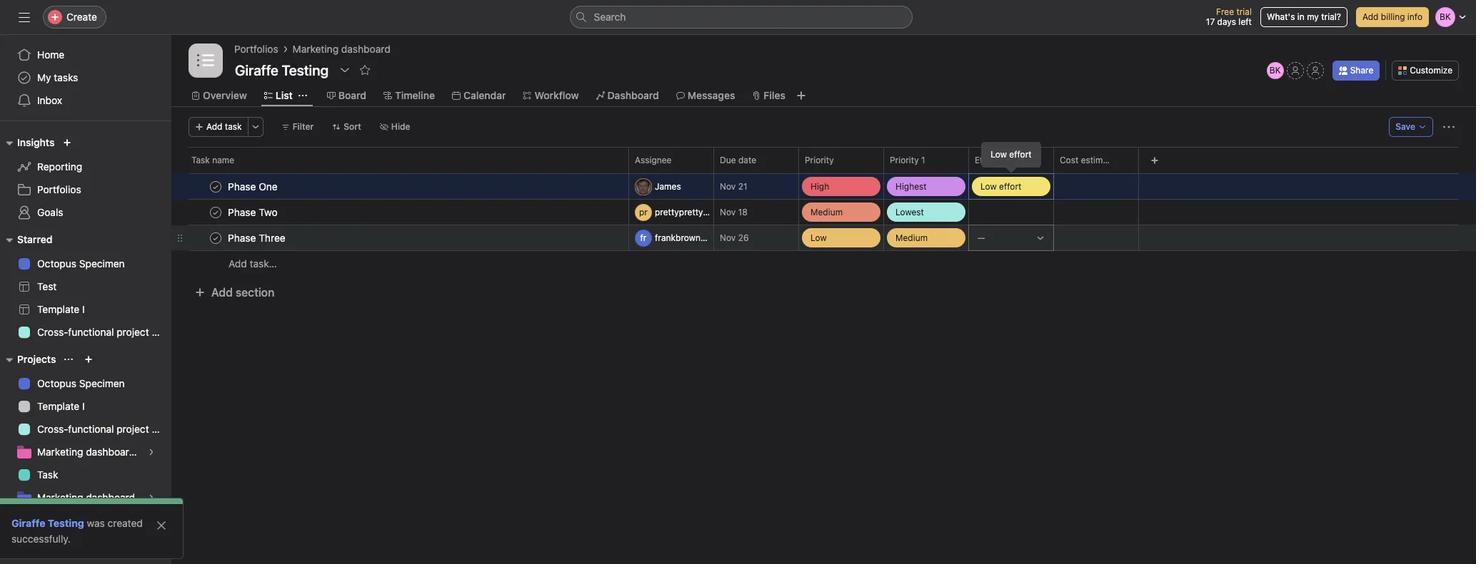 Task type: vqa. For each thing, say whether or not it's contained in the screenshot.
cell
no



Task type: describe. For each thing, give the bounding box(es) containing it.
date
[[738, 155, 756, 166]]

timeline link
[[383, 88, 435, 104]]

priority for priority 1
[[890, 155, 919, 166]]

octopus for projects
[[37, 378, 76, 390]]

cross-functional project plan link inside projects element
[[9, 418, 171, 441]]

— for medium
[[978, 232, 985, 243]]

in
[[1297, 11, 1304, 22]]

phase three cell
[[171, 225, 629, 251]]

marketing for the see details, marketing dashboards "image"
[[37, 446, 83, 458]]

starred button
[[0, 231, 52, 248]]

giraffe inside projects element
[[37, 515, 68, 527]]

giraffe testing up successfully.
[[11, 518, 84, 530]]

26
[[738, 233, 749, 244]]

filter button
[[275, 117, 320, 137]]

close image
[[156, 521, 167, 532]]

messages link
[[676, 88, 735, 104]]

1 vertical spatial portfolios link
[[9, 179, 163, 201]]

was created successfully.
[[11, 518, 143, 546]]

— button for medium
[[969, 225, 1053, 251]]

list image
[[197, 52, 214, 69]]

insights button
[[0, 134, 55, 151]]

my tasks link
[[9, 66, 163, 89]]

projects element
[[0, 347, 171, 536]]

see details, marketing dashboards image
[[147, 448, 156, 457]]

Completed checkbox
[[207, 204, 224, 221]]

left
[[1238, 16, 1252, 27]]

free
[[1216, 6, 1234, 17]]

nov 21
[[720, 181, 747, 192]]

1 horizontal spatial show options image
[[1033, 156, 1042, 165]]

calendar link
[[452, 88, 506, 104]]

highest
[[895, 181, 927, 192]]

files link
[[752, 88, 785, 104]]

18
[[738, 207, 748, 218]]

medium button
[[799, 200, 883, 225]]

reporting
[[37, 161, 82, 173]]

completed checkbox for fr
[[207, 230, 224, 247]]

1 template i link from the top
[[9, 298, 163, 321]]

add section
[[211, 286, 274, 299]]

trial?
[[1321, 11, 1341, 22]]

sort button
[[326, 117, 368, 137]]

lowest
[[895, 207, 924, 217]]

add section button
[[189, 280, 280, 306]]

inbox link
[[9, 89, 163, 112]]

messages
[[687, 89, 735, 101]]

list
[[276, 89, 293, 101]]

successfully.
[[11, 533, 71, 546]]

template for 1st template i link from the bottom of the page
[[37, 401, 79, 413]]

new image
[[63, 139, 72, 147]]

task for task name
[[191, 155, 210, 166]]

cost estimate
[[1060, 155, 1116, 166]]

filter
[[293, 121, 314, 132]]

add for add billing info
[[1362, 11, 1378, 22]]

marketing dashboards
[[37, 446, 140, 458]]

octopus specimen for test
[[37, 258, 125, 270]]

medium button
[[884, 226, 968, 251]]

overview
[[203, 89, 247, 101]]

invite
[[40, 540, 66, 552]]

search
[[594, 11, 626, 23]]

task link
[[9, 464, 163, 487]]

cross- inside starred element
[[37, 326, 68, 338]]

add task…
[[229, 258, 277, 270]]

share
[[1350, 65, 1373, 76]]

board link
[[327, 88, 366, 104]]

fr button
[[635, 230, 711, 247]]

dashboard
[[607, 89, 659, 101]]

reporting link
[[9, 156, 163, 179]]

create button
[[43, 6, 106, 29]]

add task… row
[[171, 251, 1476, 277]]

project inside starred element
[[117, 326, 149, 338]]

cost
[[1060, 155, 1078, 166]]

Phase One text field
[[225, 180, 282, 194]]

goals link
[[9, 201, 163, 224]]

starred element
[[0, 227, 171, 347]]

completed image for ja
[[207, 178, 224, 195]]

customize
[[1410, 65, 1452, 76]]

cross-functional project plan inside projects element
[[37, 423, 171, 436]]

trial
[[1236, 6, 1252, 17]]

plan inside projects element
[[152, 423, 171, 436]]

ja
[[639, 181, 648, 192]]

bk button
[[1267, 62, 1284, 79]]

effort for low effort dropdown button on the top right
[[999, 181, 1021, 192]]

my
[[37, 71, 51, 84]]

17
[[1206, 16, 1215, 27]]

add task
[[206, 121, 242, 132]]

my tasks
[[37, 71, 78, 84]]

— text field for —
[[1060, 234, 1138, 244]]

share button
[[1332, 61, 1380, 81]]

hide
[[391, 121, 410, 132]]

search list box
[[569, 6, 912, 29]]

nov for nov 21
[[720, 181, 736, 192]]

low for low effort dropdown button on the top right
[[980, 181, 997, 192]]

testing inside giraffe testing link
[[71, 515, 105, 527]]

free trial 17 days left
[[1206, 6, 1252, 27]]

1
[[921, 155, 925, 166]]

cross-functional project plan inside starred element
[[37, 326, 171, 338]]

priority for priority
[[805, 155, 834, 166]]

add task button
[[189, 117, 248, 137]]

task name
[[191, 155, 234, 166]]

add for add task…
[[229, 258, 247, 270]]

header untitled section tree grid
[[171, 174, 1476, 277]]

dashboard link
[[596, 88, 659, 104]]

more actions image for add task button
[[251, 123, 260, 131]]

specimen for template i
[[79, 378, 125, 390]]

nov for nov 26
[[720, 233, 736, 244]]

row containing fr
[[171, 225, 1476, 251]]

low button
[[799, 226, 883, 251]]

search button
[[569, 6, 912, 29]]

more actions image for save popup button
[[1443, 121, 1455, 133]]

test link
[[9, 276, 163, 298]]

global element
[[0, 35, 171, 121]]

effort level
[[975, 155, 1018, 166]]

starred
[[17, 234, 52, 246]]

— text field for low effort
[[1060, 182, 1138, 193]]

tasks
[[54, 71, 78, 84]]

insights
[[17, 136, 55, 149]]

0 vertical spatial dashboard
[[341, 43, 390, 55]]

add for add section
[[211, 286, 233, 299]]

goals
[[37, 206, 63, 219]]



Task type: locate. For each thing, give the bounding box(es) containing it.
files
[[764, 89, 785, 101]]

1 nov from the top
[[720, 181, 736, 192]]

insights element
[[0, 130, 171, 227]]

2 vertical spatial low
[[810, 232, 827, 243]]

1 vertical spatial project
[[117, 423, 149, 436]]

Phase Three text field
[[225, 231, 290, 245]]

2 functional from the top
[[68, 423, 114, 436]]

1 completed checkbox from the top
[[207, 178, 224, 195]]

medium down lowest
[[895, 232, 928, 243]]

show options image
[[1118, 156, 1127, 165]]

0 vertical spatial completed image
[[207, 178, 224, 195]]

specimen inside projects element
[[79, 378, 125, 390]]

0 vertical spatial project
[[117, 326, 149, 338]]

1 vertical spatial nov
[[720, 207, 736, 218]]

2 cross-functional project plan from the top
[[37, 423, 171, 436]]

1 vertical spatial octopus specimen
[[37, 378, 125, 390]]

testing left the created
[[71, 515, 105, 527]]

home link
[[9, 44, 163, 66]]

estimate
[[1081, 155, 1116, 166]]

level
[[1000, 155, 1018, 166]]

add for add task
[[206, 121, 222, 132]]

medium down high
[[810, 207, 843, 217]]

0 vertical spatial medium
[[810, 207, 843, 217]]

octopus specimen link inside starred element
[[9, 253, 163, 276]]

octopus specimen inside starred element
[[37, 258, 125, 270]]

portfolios up list link
[[234, 43, 278, 55]]

marketing dashboard link up was
[[9, 487, 163, 510]]

— text field down — text box
[[1060, 234, 1138, 244]]

cross- inside projects element
[[37, 423, 68, 436]]

0 vertical spatial effort
[[1009, 149, 1032, 160]]

row containing ja
[[171, 174, 1476, 200]]

nov left 26
[[720, 233, 736, 244]]

completed checkbox inside phase one cell
[[207, 178, 224, 195]]

task…
[[250, 258, 277, 270]]

task left name
[[191, 155, 210, 166]]

more actions image right task
[[251, 123, 260, 131]]

completed image inside phase one cell
[[207, 178, 224, 195]]

1 vertical spatial task
[[37, 469, 58, 481]]

1 vertical spatial plan
[[152, 423, 171, 436]]

test
[[37, 281, 57, 293]]

1 horizontal spatial task
[[191, 155, 210, 166]]

low down effort
[[980, 181, 997, 192]]

portfolios down reporting
[[37, 184, 81, 196]]

add left billing on the top right of page
[[1362, 11, 1378, 22]]

was
[[87, 518, 105, 530]]

plan inside starred element
[[152, 326, 171, 338]]

low effort
[[991, 149, 1032, 160], [980, 181, 1021, 192]]

tab actions image
[[298, 91, 307, 100]]

0 vertical spatial octopus
[[37, 258, 76, 270]]

1 project from the top
[[117, 326, 149, 338]]

0 horizontal spatial task
[[37, 469, 58, 481]]

show options image right 'level'
[[1033, 156, 1042, 165]]

i down "test" 'link'
[[82, 303, 85, 316]]

0 vertical spatial template i link
[[9, 298, 163, 321]]

octopus for starred
[[37, 258, 76, 270]]

template i
[[37, 303, 85, 316], [37, 401, 85, 413]]

completed image for pr
[[207, 204, 224, 221]]

2 priority from the left
[[890, 155, 919, 166]]

hide sidebar image
[[19, 11, 30, 23]]

low effort inside dropdown button
[[980, 181, 1021, 192]]

octopus specimen link up the test
[[9, 253, 163, 276]]

phase one cell
[[171, 174, 629, 200]]

0 vertical spatial functional
[[68, 326, 114, 338]]

new project or portfolio image
[[85, 356, 93, 364]]

3 nov from the top
[[720, 233, 736, 244]]

cross- up marketing dashboards link
[[37, 423, 68, 436]]

octopus specimen inside projects element
[[37, 378, 125, 390]]

1 vertical spatial cross-functional project plan
[[37, 423, 171, 436]]

0 vertical spatial portfolios
[[234, 43, 278, 55]]

1 priority from the left
[[805, 155, 834, 166]]

1 functional from the top
[[68, 326, 114, 338]]

octopus inside starred element
[[37, 258, 76, 270]]

0 vertical spatial plan
[[152, 326, 171, 338]]

1 vertical spatial low
[[980, 181, 997, 192]]

— text field
[[1060, 182, 1138, 193], [1060, 234, 1138, 244]]

2 cross- from the top
[[37, 423, 68, 436]]

1 vertical spatial i
[[82, 401, 85, 413]]

2 project from the top
[[117, 423, 149, 436]]

2 vertical spatial marketing
[[37, 492, 83, 504]]

what's in my trial?
[[1267, 11, 1341, 22]]

0 vertical spatial portfolios link
[[234, 41, 278, 57]]

1 horizontal spatial marketing dashboard
[[293, 43, 390, 55]]

completed checkbox inside 'phase three' cell
[[207, 230, 224, 247]]

— button for lowest
[[969, 200, 1053, 225]]

low effort tooltip
[[982, 143, 1040, 171]]

specimen
[[79, 258, 125, 270], [79, 378, 125, 390]]

1 vertical spatial template
[[37, 401, 79, 413]]

hide button
[[373, 117, 417, 137]]

template i inside projects element
[[37, 401, 85, 413]]

1 template from the top
[[37, 303, 79, 316]]

marketing dashboard link up add to starred image on the left of the page
[[293, 41, 390, 57]]

project up the see details, marketing dashboards "image"
[[117, 423, 149, 436]]

pr button
[[635, 204, 711, 221]]

specimen inside starred element
[[79, 258, 125, 270]]

cross-functional project plan link up marketing dashboards
[[9, 418, 171, 441]]

low for low effort "tooltip" in the top of the page
[[991, 149, 1007, 160]]

portfolios link up list link
[[234, 41, 278, 57]]

1 vertical spatial template i link
[[9, 396, 163, 418]]

projects
[[17, 353, 56, 366]]

nov left 21
[[720, 181, 736, 192]]

octopus specimen
[[37, 258, 125, 270], [37, 378, 125, 390]]

billing
[[1381, 11, 1405, 22]]

1 vertical spatial low effort
[[980, 181, 1021, 192]]

0 horizontal spatial more actions image
[[251, 123, 260, 131]]

functional up marketing dashboards
[[68, 423, 114, 436]]

completed image down completed option
[[207, 230, 224, 247]]

1 vertical spatial — text field
[[1060, 234, 1138, 244]]

— text field up — text box
[[1060, 182, 1138, 193]]

template i inside starred element
[[37, 303, 85, 316]]

invite button
[[14, 533, 75, 559]]

2 octopus specimen link from the top
[[9, 373, 163, 396]]

1 vertical spatial octopus specimen link
[[9, 373, 163, 396]]

template i down show options, current sort, top icon
[[37, 401, 85, 413]]

0 vertical spatial —
[[978, 208, 984, 217]]

more actions image
[[1443, 121, 1455, 133], [251, 123, 260, 131]]

project
[[117, 326, 149, 338], [117, 423, 149, 436]]

add tab image
[[795, 90, 807, 101]]

1 octopus specimen from the top
[[37, 258, 125, 270]]

plan
[[152, 326, 171, 338], [152, 423, 171, 436]]

template down show options, current sort, top icon
[[37, 401, 79, 413]]

0 vertical spatial low
[[991, 149, 1007, 160]]

— for lowest
[[978, 208, 984, 217]]

show options image
[[339, 64, 351, 76], [1033, 156, 1042, 165]]

phase two cell
[[171, 199, 629, 226]]

2 cross-functional project plan link from the top
[[9, 418, 171, 441]]

add to starred image
[[359, 64, 371, 76]]

cross-
[[37, 326, 68, 338], [37, 423, 68, 436]]

1 cross-functional project plan link from the top
[[9, 321, 171, 344]]

low effort up low effort dropdown button on the top right
[[991, 149, 1032, 160]]

2 octopus specimen from the top
[[37, 378, 125, 390]]

dashboard up add to starred image on the left of the page
[[341, 43, 390, 55]]

save button
[[1389, 117, 1433, 137]]

add billing info button
[[1356, 7, 1429, 27]]

section
[[236, 286, 274, 299]]

marketing for see details, marketing dashboard image
[[37, 492, 83, 504]]

template inside starred element
[[37, 303, 79, 316]]

1 vertical spatial portfolios
[[37, 184, 81, 196]]

1 — text field from the top
[[1060, 182, 1138, 193]]

octopus specimen for template i
[[37, 378, 125, 390]]

i up marketing dashboards
[[82, 401, 85, 413]]

dashboard up was
[[86, 492, 135, 504]]

bk
[[1269, 65, 1281, 76]]

None text field
[[231, 57, 332, 83]]

1 vertical spatial functional
[[68, 423, 114, 436]]

1 vertical spatial cross-functional project plan link
[[9, 418, 171, 441]]

sort
[[344, 121, 361, 132]]

template for second template i link from the bottom
[[37, 303, 79, 316]]

0 vertical spatial task
[[191, 155, 210, 166]]

0 vertical spatial marketing dashboard
[[293, 43, 390, 55]]

marketing down task link
[[37, 492, 83, 504]]

medium for medium dropdown button
[[810, 207, 843, 217]]

template i link up marketing dashboards
[[9, 396, 163, 418]]

octopus down show options, current sort, top icon
[[37, 378, 76, 390]]

effort inside "tooltip"
[[1009, 149, 1032, 160]]

giraffe testing link up invite
[[9, 510, 163, 533]]

more actions image right save popup button
[[1443, 121, 1455, 133]]

octopus specimen link down new project or portfolio image
[[9, 373, 163, 396]]

1 vertical spatial marketing
[[37, 446, 83, 458]]

1 horizontal spatial priority
[[890, 155, 919, 166]]

template i down the test
[[37, 303, 85, 316]]

1 i from the top
[[82, 303, 85, 316]]

cross-functional project plan link up new project or portfolio image
[[9, 321, 171, 344]]

days
[[1217, 16, 1236, 27]]

pr
[[639, 207, 648, 217]]

1 vertical spatial completed checkbox
[[207, 230, 224, 247]]

1 specimen from the top
[[79, 258, 125, 270]]

octopus specimen down new project or portfolio image
[[37, 378, 125, 390]]

cross-functional project plan up dashboards
[[37, 423, 171, 436]]

octopus up the test
[[37, 258, 76, 270]]

project down "test" 'link'
[[117, 326, 149, 338]]

completed image inside the 'phase two' 'cell'
[[207, 204, 224, 221]]

portfolios link down reporting
[[9, 179, 163, 201]]

effort
[[975, 155, 997, 166]]

priority 1
[[890, 155, 925, 166]]

0 vertical spatial cross-functional project plan
[[37, 326, 171, 338]]

0 vertical spatial template
[[37, 303, 79, 316]]

template
[[37, 303, 79, 316], [37, 401, 79, 413]]

0 vertical spatial i
[[82, 303, 85, 316]]

i inside starred element
[[82, 303, 85, 316]]

completed checkbox up completed option
[[207, 178, 224, 195]]

add inside add task button
[[206, 121, 222, 132]]

low effort inside "tooltip"
[[991, 149, 1032, 160]]

effort down 'level'
[[999, 181, 1021, 192]]

giraffe testing link up successfully.
[[11, 518, 84, 530]]

1 octopus specimen link from the top
[[9, 253, 163, 276]]

james
[[655, 181, 681, 192]]

2 vertical spatial completed image
[[207, 230, 224, 247]]

2 template i from the top
[[37, 401, 85, 413]]

effort inside dropdown button
[[999, 181, 1021, 192]]

add left section
[[211, 286, 233, 299]]

2 completed image from the top
[[207, 204, 224, 221]]

see details, marketing dashboard image
[[147, 494, 156, 503]]

list link
[[264, 88, 293, 104]]

0 horizontal spatial portfolios link
[[9, 179, 163, 201]]

1 vertical spatial cross-
[[37, 423, 68, 436]]

add field image
[[1150, 156, 1159, 165]]

2 template from the top
[[37, 401, 79, 413]]

highest button
[[884, 174, 968, 199]]

low up low effort dropdown button on the top right
[[991, 149, 1007, 160]]

add inside the add section 'button'
[[211, 286, 233, 299]]

template i link down the test
[[9, 298, 163, 321]]

0 vertical spatial nov
[[720, 181, 736, 192]]

task down marketing dashboards link
[[37, 469, 58, 481]]

marketing up task link
[[37, 446, 83, 458]]

specimen down new project or portfolio image
[[79, 378, 125, 390]]

customize button
[[1392, 61, 1459, 81]]

2 template i link from the top
[[9, 396, 163, 418]]

0 vertical spatial specimen
[[79, 258, 125, 270]]

completed image left "phase two" text box
[[207, 204, 224, 221]]

0 vertical spatial octopus specimen link
[[9, 253, 163, 276]]

cross-functional project plan up new project or portfolio image
[[37, 326, 171, 338]]

giraffe testing link
[[9, 510, 163, 533], [11, 518, 84, 530]]

workflow
[[534, 89, 579, 101]]

marketing dashboard link
[[293, 41, 390, 57], [9, 487, 163, 510]]

cross- up projects on the bottom
[[37, 326, 68, 338]]

giraffe testing inside projects element
[[37, 515, 105, 527]]

i inside projects element
[[82, 401, 85, 413]]

dashboard inside projects element
[[86, 492, 135, 504]]

medium inside popup button
[[895, 232, 928, 243]]

2 specimen from the top
[[79, 378, 125, 390]]

giraffe testing up invite
[[37, 515, 105, 527]]

1 completed image from the top
[[207, 178, 224, 195]]

0 vertical spatial cross-functional project plan link
[[9, 321, 171, 344]]

completed image
[[207, 178, 224, 195], [207, 204, 224, 221], [207, 230, 224, 247]]

effort for low effort "tooltip" in the top of the page
[[1009, 149, 1032, 160]]

0 vertical spatial octopus specimen
[[37, 258, 125, 270]]

what's in my trial? button
[[1260, 7, 1347, 27]]

1 template i from the top
[[37, 303, 85, 316]]

medium inside dropdown button
[[810, 207, 843, 217]]

save
[[1395, 121, 1415, 132]]

testing
[[71, 515, 105, 527], [48, 518, 84, 530]]

template down the test
[[37, 303, 79, 316]]

2 i from the top
[[82, 401, 85, 413]]

low effort for low effort dropdown button on the top right
[[980, 181, 1021, 192]]

0 horizontal spatial marketing dashboard
[[37, 492, 135, 504]]

1 vertical spatial octopus
[[37, 378, 76, 390]]

row containing pr
[[171, 199, 1476, 226]]

effort up low effort dropdown button on the top right
[[1009, 149, 1032, 160]]

1 cross-functional project plan from the top
[[37, 326, 171, 338]]

octopus specimen link for test
[[9, 253, 163, 276]]

octopus
[[37, 258, 76, 270], [37, 378, 76, 390]]

functional inside starred element
[[68, 326, 114, 338]]

low inside dropdown button
[[980, 181, 997, 192]]

functional up new project or portfolio image
[[68, 326, 114, 338]]

0 horizontal spatial marketing dashboard link
[[9, 487, 163, 510]]

marketing dashboard down task link
[[37, 492, 135, 504]]

1 vertical spatial dashboard
[[86, 492, 135, 504]]

completed checkbox down completed option
[[207, 230, 224, 247]]

0 vertical spatial show options image
[[339, 64, 351, 76]]

due date
[[720, 155, 756, 166]]

2 octopus from the top
[[37, 378, 76, 390]]

inbox
[[37, 94, 62, 106]]

task
[[225, 121, 242, 132]]

Completed checkbox
[[207, 178, 224, 195], [207, 230, 224, 247]]

overview link
[[191, 88, 247, 104]]

low up add task… row
[[810, 232, 827, 243]]

calendar
[[463, 89, 506, 101]]

add
[[1362, 11, 1378, 22], [206, 121, 222, 132], [229, 258, 247, 270], [211, 286, 233, 299]]

add left task…
[[229, 258, 247, 270]]

info
[[1407, 11, 1422, 22]]

— text field
[[1060, 208, 1138, 219]]

low inside "tooltip"
[[991, 149, 1007, 160]]

medium
[[810, 207, 843, 217], [895, 232, 928, 243]]

completed image up completed option
[[207, 178, 224, 195]]

— down low effort dropdown button on the top right
[[978, 208, 984, 217]]

completed image inside 'phase three' cell
[[207, 230, 224, 247]]

1 vertical spatial marketing dashboard
[[37, 492, 135, 504]]

1 horizontal spatial more actions image
[[1443, 121, 1455, 133]]

priority left the 1
[[890, 155, 919, 166]]

2 vertical spatial nov
[[720, 233, 736, 244]]

1 vertical spatial effort
[[999, 181, 1021, 192]]

2 — from the top
[[978, 232, 985, 243]]

21
[[738, 181, 747, 192]]

1 octopus from the top
[[37, 258, 76, 270]]

dashboards
[[86, 446, 140, 458]]

my
[[1307, 11, 1319, 22]]

add left task
[[206, 121, 222, 132]]

specimen for test
[[79, 258, 125, 270]]

octopus inside projects element
[[37, 378, 76, 390]]

2 plan from the top
[[152, 423, 171, 436]]

nov 18
[[720, 207, 748, 218]]

completed checkbox for ja
[[207, 178, 224, 195]]

nov left the 18
[[720, 207, 736, 218]]

show options, current sort, top image
[[65, 356, 73, 364]]

marketing up tab actions icon
[[293, 43, 339, 55]]

portfolios inside insights element
[[37, 184, 81, 196]]

cross-functional project plan
[[37, 326, 171, 338], [37, 423, 171, 436]]

show options image left add to starred image on the left of the page
[[339, 64, 351, 76]]

0 horizontal spatial medium
[[810, 207, 843, 217]]

add inside add billing info button
[[1362, 11, 1378, 22]]

Phase Two text field
[[225, 205, 282, 220]]

octopus specimen up "test" 'link'
[[37, 258, 125, 270]]

1 vertical spatial show options image
[[1033, 156, 1042, 165]]

0 vertical spatial template i
[[37, 303, 85, 316]]

1 vertical spatial medium
[[895, 232, 928, 243]]

low effort down effort level
[[980, 181, 1021, 192]]

— right medium popup button
[[978, 232, 985, 243]]

created
[[108, 518, 143, 530]]

specimen up "test" 'link'
[[79, 258, 125, 270]]

medium for medium popup button
[[895, 232, 928, 243]]

row
[[171, 147, 1476, 174], [189, 173, 1459, 174], [171, 174, 1476, 200], [171, 199, 1476, 226], [171, 225, 1476, 251]]

1 vertical spatial specimen
[[79, 378, 125, 390]]

0 vertical spatial cross-
[[37, 326, 68, 338]]

0 horizontal spatial portfolios
[[37, 184, 81, 196]]

fr
[[640, 232, 647, 243]]

testing up invite
[[48, 518, 84, 530]]

low effort for low effort "tooltip" in the top of the page
[[991, 149, 1032, 160]]

completed image for fr
[[207, 230, 224, 247]]

0 horizontal spatial dashboard
[[86, 492, 135, 504]]

low inside dropdown button
[[810, 232, 827, 243]]

add inside add task… button
[[229, 258, 247, 270]]

2 — text field from the top
[[1060, 234, 1138, 244]]

0 vertical spatial completed checkbox
[[207, 178, 224, 195]]

board
[[338, 89, 366, 101]]

1 vertical spatial marketing dashboard link
[[9, 487, 163, 510]]

0 horizontal spatial show options image
[[339, 64, 351, 76]]

marketing dashboard inside projects element
[[37, 492, 135, 504]]

1 horizontal spatial marketing dashboard link
[[293, 41, 390, 57]]

1 vertical spatial —
[[978, 232, 985, 243]]

1 — from the top
[[978, 208, 984, 217]]

nov for nov 18
[[720, 207, 736, 218]]

1 horizontal spatial portfolios
[[234, 43, 278, 55]]

create
[[66, 11, 97, 23]]

0 vertical spatial low effort
[[991, 149, 1032, 160]]

1 horizontal spatial dashboard
[[341, 43, 390, 55]]

0 horizontal spatial priority
[[805, 155, 834, 166]]

1 vertical spatial completed image
[[207, 204, 224, 221]]

octopus specimen link for template i
[[9, 373, 163, 396]]

1 plan from the top
[[152, 326, 171, 338]]

workflow link
[[523, 88, 579, 104]]

assignee
[[635, 155, 672, 166]]

cross-functional project plan link inside starred element
[[9, 321, 171, 344]]

1 horizontal spatial portfolios link
[[234, 41, 278, 57]]

priority up high
[[805, 155, 834, 166]]

template inside projects element
[[37, 401, 79, 413]]

0 vertical spatial — text field
[[1060, 182, 1138, 193]]

task inside task link
[[37, 469, 58, 481]]

marketing dashboard up add to starred image on the left of the page
[[293, 43, 390, 55]]

2 completed checkbox from the top
[[207, 230, 224, 247]]

task for task
[[37, 469, 58, 481]]

1 cross- from the top
[[37, 326, 68, 338]]

1 horizontal spatial medium
[[895, 232, 928, 243]]

1 — button from the top
[[969, 200, 1053, 225]]

functional inside projects element
[[68, 423, 114, 436]]

2 nov from the top
[[720, 207, 736, 218]]

3 completed image from the top
[[207, 230, 224, 247]]

name
[[212, 155, 234, 166]]

1 vertical spatial template i
[[37, 401, 85, 413]]

row containing task name
[[171, 147, 1476, 174]]

giraffe testing
[[37, 515, 105, 527], [11, 518, 84, 530]]

0 vertical spatial marketing
[[293, 43, 339, 55]]

priority
[[805, 155, 834, 166], [890, 155, 919, 166]]

2 — button from the top
[[969, 225, 1053, 251]]

0 vertical spatial marketing dashboard link
[[293, 41, 390, 57]]



